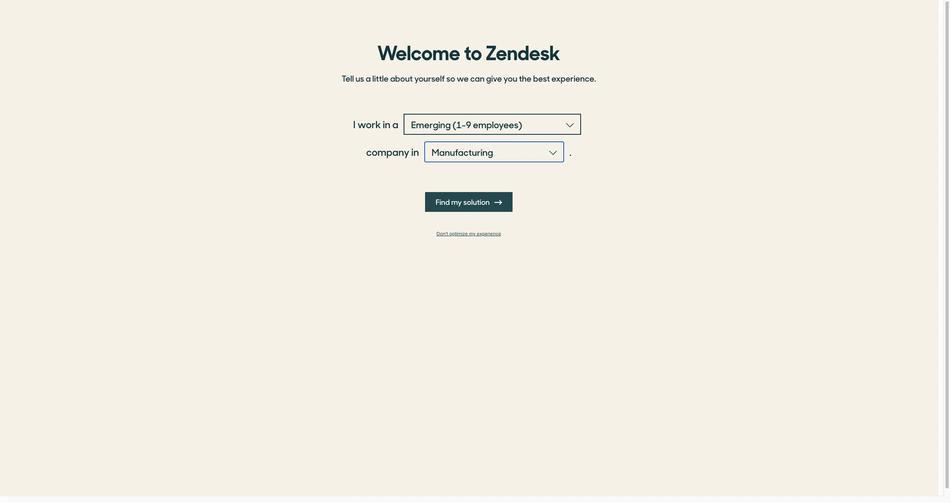 Task type: vqa. For each thing, say whether or not it's contained in the screenshot.
"you"
yes



Task type: describe. For each thing, give the bounding box(es) containing it.
.
[[570, 145, 572, 159]]

tell
[[342, 72, 354, 84]]

don't optimize my experience link
[[337, 231, 601, 237]]

the
[[519, 72, 532, 84]]

to
[[464, 37, 482, 66]]

we
[[457, 72, 469, 84]]

yourself
[[415, 72, 445, 84]]

find     my solution button
[[425, 192, 513, 212]]

tell us a little about yourself so we can give you the best experience.
[[342, 72, 596, 84]]

you
[[504, 72, 518, 84]]

can
[[471, 72, 485, 84]]

i work in a
[[353, 117, 399, 131]]

0 vertical spatial in
[[383, 117, 391, 131]]

best
[[533, 72, 550, 84]]

don't optimize my experience
[[437, 231, 501, 237]]

optimize
[[450, 231, 468, 237]]

give
[[486, 72, 502, 84]]



Task type: locate. For each thing, give the bounding box(es) containing it.
0 vertical spatial my
[[452, 197, 462, 207]]

company in
[[366, 145, 419, 159]]

0 horizontal spatial my
[[452, 197, 462, 207]]

in right work
[[383, 117, 391, 131]]

1 vertical spatial a
[[393, 117, 399, 131]]

0 horizontal spatial in
[[383, 117, 391, 131]]

welcome to zendesk
[[378, 37, 561, 66]]

about
[[390, 72, 413, 84]]

experience
[[477, 231, 501, 237]]

my right the optimize
[[469, 231, 476, 237]]

so
[[447, 72, 455, 84]]

find
[[436, 197, 450, 207]]

welcome
[[378, 37, 461, 66]]

find     my solution
[[436, 197, 492, 207]]

a right work
[[393, 117, 399, 131]]

1 vertical spatial my
[[469, 231, 476, 237]]

work
[[358, 117, 381, 131]]

us
[[356, 72, 364, 84]]

1 horizontal spatial a
[[393, 117, 399, 131]]

in
[[383, 117, 391, 131], [412, 145, 419, 159]]

don't
[[437, 231, 448, 237]]

company
[[366, 145, 410, 159]]

in right company
[[412, 145, 419, 159]]

a
[[366, 72, 371, 84], [393, 117, 399, 131]]

1 vertical spatial in
[[412, 145, 419, 159]]

my
[[452, 197, 462, 207], [469, 231, 476, 237]]

my inside button
[[452, 197, 462, 207]]

a right us
[[366, 72, 371, 84]]

arrow right image
[[495, 199, 502, 206]]

1 horizontal spatial in
[[412, 145, 419, 159]]

little
[[373, 72, 389, 84]]

i
[[353, 117, 356, 131]]

0 horizontal spatial a
[[366, 72, 371, 84]]

my right find
[[452, 197, 462, 207]]

1 horizontal spatial my
[[469, 231, 476, 237]]

solution
[[464, 197, 490, 207]]

0 vertical spatial a
[[366, 72, 371, 84]]

experience.
[[552, 72, 596, 84]]

zendesk
[[486, 37, 561, 66]]



